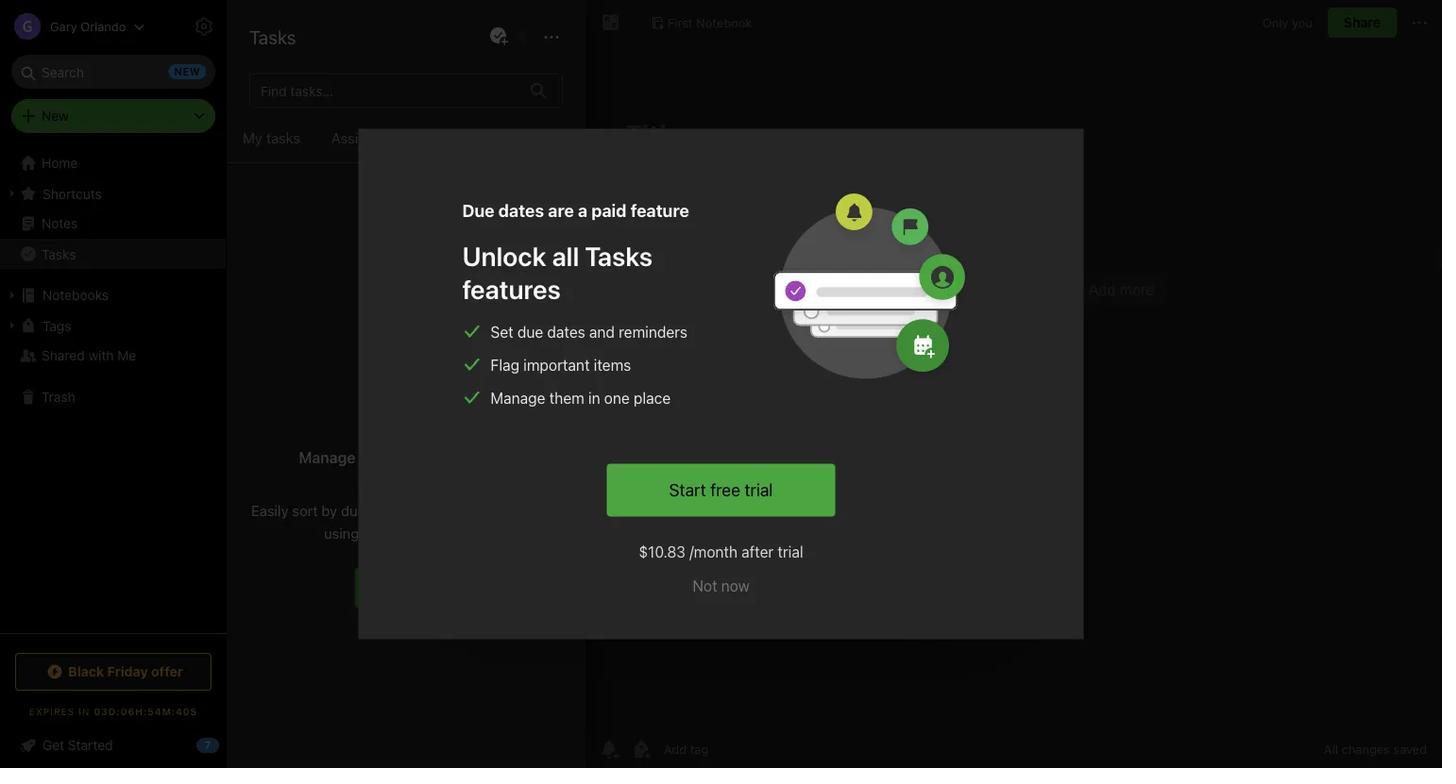Task type: locate. For each thing, give the bounding box(es) containing it.
1 vertical spatial in
[[363, 472, 376, 490]]

1 vertical spatial manage
[[299, 449, 356, 467]]

dates inside button
[[538, 130, 574, 146]]

tasks up notebooks
[[42, 246, 76, 262]]

0 horizontal spatial manage
[[299, 449, 356, 467]]

2
[[249, 59, 257, 75]]

tasks up 2 notes
[[249, 26, 296, 48]]

me
[[117, 348, 136, 364]]

1 horizontal spatial due
[[508, 130, 534, 146]]

sort
[[292, 502, 318, 519]]

and up items
[[589, 323, 615, 341]]

1 horizontal spatial in
[[583, 366, 594, 382]]

manage down the 1
[[491, 389, 545, 407]]

1 vertical spatial due
[[341, 502, 365, 519]]

paid
[[592, 201, 627, 221]]

Find tasks… text field
[[253, 75, 519, 106]]

friday
[[107, 664, 148, 680]]

1 horizontal spatial and
[[423, 525, 447, 542]]

all inside unlock all tasks features
[[552, 240, 579, 272]]

due right set on the left top of the page
[[518, 323, 543, 341]]

in inside in 1 hour button
[[503, 366, 514, 382]]

0 horizontal spatial trial
[[745, 480, 773, 501]]

notes up notes
[[267, 19, 319, 41]]

1 horizontal spatial notes
[[267, 19, 319, 41]]

in left the 1
[[503, 366, 514, 382]]

due for due dates
[[508, 130, 534, 146]]

start free trial
[[669, 480, 773, 501]]

place
[[634, 389, 671, 407], [410, 472, 449, 490]]

2 horizontal spatial notes
[[432, 130, 470, 146]]

notebooks
[[43, 288, 109, 303]]

dates up are
[[538, 130, 574, 146]]

today
[[503, 319, 540, 334]]

0 vertical spatial dates
[[538, 130, 574, 146]]

now
[[721, 577, 750, 595]]

due dates button
[[496, 127, 586, 162]]

due dates are a paid feature
[[462, 201, 689, 221]]

in
[[79, 707, 90, 717]]

manage up by
[[299, 449, 356, 467]]

0 horizontal spatial in
[[503, 366, 514, 382]]

1 horizontal spatial place
[[634, 389, 671, 407]]

1 horizontal spatial in
[[588, 389, 600, 407]]

0 vertical spatial due
[[508, 130, 534, 146]]

flag
[[491, 356, 520, 374]]

first
[[668, 15, 693, 29]]

notes
[[267, 19, 319, 41], [432, 130, 470, 146], [42, 216, 78, 231]]

due right notes button
[[508, 130, 534, 146]]

1 horizontal spatial tasks
[[455, 449, 493, 467]]

trial right free
[[745, 480, 773, 501]]

0 horizontal spatial in
[[363, 472, 376, 490]]

1 vertical spatial due
[[462, 201, 495, 221]]

and down "note,"
[[423, 525, 447, 542]]

expand notebooks image
[[5, 288, 20, 303]]

1 vertical spatial place
[[410, 472, 449, 490]]

in inside in 4 hours button
[[583, 366, 594, 382]]

0 horizontal spatial one
[[380, 472, 406, 490]]

in 1 hour button
[[493, 362, 565, 387]]

first notebook button
[[644, 9, 759, 36]]

in down 4
[[588, 389, 600, 407]]

all down are
[[552, 240, 579, 272]]

flag important items
[[491, 356, 631, 374]]

new task image
[[487, 26, 510, 48]]

and inside easily sort by due date, note, or assigned status using this view and more.
[[423, 525, 447, 542]]

in 1 hour
[[503, 366, 555, 382]]

new button
[[11, 99, 215, 133]]

0 horizontal spatial due
[[341, 502, 365, 519]]

2 in from the left
[[583, 366, 594, 382]]

0 vertical spatial tasks
[[266, 130, 300, 146]]

0 vertical spatial trial
[[745, 480, 773, 501]]

0 vertical spatial all
[[552, 240, 579, 272]]

0 horizontal spatial all
[[497, 449, 513, 467]]

0 horizontal spatial notes
[[42, 216, 78, 231]]

due inside button
[[508, 130, 534, 146]]

0 horizontal spatial tasks
[[266, 130, 300, 146]]

notes down find tasks… text field
[[432, 130, 470, 146]]

in
[[588, 389, 600, 407], [363, 472, 376, 490]]

tasks inside button
[[42, 246, 76, 262]]

1 in from the left
[[503, 366, 514, 382]]

in left 4
[[583, 366, 594, 382]]

manage them in one place
[[491, 389, 671, 407]]

all
[[552, 240, 579, 272], [497, 449, 513, 467]]

tasks right "organize"
[[455, 449, 493, 467]]

tasks down paid
[[585, 240, 653, 272]]

and
[[589, 323, 615, 341], [359, 449, 386, 467], [423, 525, 447, 542]]

notes inside 'link'
[[42, 216, 78, 231]]

after
[[742, 543, 774, 561]]

notes
[[261, 59, 295, 75]]

home link
[[0, 148, 227, 179]]

0 vertical spatial manage
[[491, 389, 545, 407]]

assigned
[[332, 130, 391, 146]]

with
[[88, 348, 114, 364]]

black friday offer button
[[15, 654, 212, 691]]

1 vertical spatial all
[[497, 449, 513, 467]]

only you
[[1263, 15, 1313, 30]]

trash link
[[0, 383, 226, 413]]

1 vertical spatial notes
[[432, 130, 470, 146]]

1 horizontal spatial all
[[552, 240, 579, 272]]

in up date,
[[363, 472, 376, 490]]

and left "organize"
[[359, 449, 386, 467]]

notes down shortcuts
[[42, 216, 78, 231]]

1 vertical spatial one
[[380, 472, 406, 490]]

1 horizontal spatial manage
[[491, 389, 545, 407]]

easily
[[251, 502, 288, 519]]

$10.83 /month after trial
[[639, 543, 803, 561]]

0 horizontal spatial tasks
[[42, 246, 76, 262]]

share button
[[1328, 8, 1397, 38]]

Search text field
[[25, 55, 202, 89]]

expand tags image
[[5, 318, 20, 333]]

in
[[503, 366, 514, 382], [583, 366, 594, 382]]

0 horizontal spatial and
[[359, 449, 386, 467]]

dates left are
[[498, 201, 544, 221]]

1
[[518, 366, 524, 382]]

add tag image
[[630, 739, 653, 761]]

tasks
[[266, 130, 300, 146], [455, 449, 493, 467]]

1 vertical spatial tasks
[[455, 449, 493, 467]]

place down "organize"
[[410, 472, 449, 490]]

2 horizontal spatial tasks
[[585, 240, 653, 272]]

tasks
[[249, 26, 296, 48], [585, 240, 653, 272], [42, 246, 76, 262]]

None search field
[[25, 55, 202, 89]]

tree
[[0, 148, 227, 633]]

manage for manage and organize tasks all in one place
[[299, 449, 356, 467]]

new
[[42, 108, 69, 124]]

not now
[[693, 577, 750, 595]]

2 vertical spatial and
[[423, 525, 447, 542]]

share
[[1344, 15, 1381, 30]]

0 vertical spatial notes
[[267, 19, 319, 41]]

are
[[548, 201, 574, 221]]

home
[[42, 155, 78, 171]]

0 horizontal spatial place
[[410, 472, 449, 490]]

cancel button
[[799, 539, 871, 573]]

dates
[[538, 130, 574, 146], [498, 201, 544, 221], [547, 323, 585, 341]]

0 vertical spatial due
[[518, 323, 543, 341]]

1 horizontal spatial one
[[604, 389, 630, 407]]

all up assigned
[[497, 449, 513, 467]]

2 vertical spatial dates
[[547, 323, 585, 341]]

trial right after
[[778, 543, 803, 561]]

place down hours
[[634, 389, 671, 407]]

notes button
[[406, 127, 496, 162]]

in inside manage and organize tasks all in one place
[[363, 472, 376, 490]]

due
[[518, 323, 543, 341], [341, 502, 365, 519]]

one up date,
[[380, 472, 406, 490]]

you
[[1292, 15, 1313, 30]]

1 vertical spatial trial
[[778, 543, 803, 561]]

manage inside manage and organize tasks all in one place
[[299, 449, 356, 467]]

0 horizontal spatial due
[[462, 201, 495, 221]]

cancel
[[814, 548, 856, 563]]

notebooks link
[[0, 281, 226, 311]]

dates up flag important items
[[547, 323, 585, 341]]

due right by
[[341, 502, 365, 519]]

due up unlock on the top left of the page
[[462, 201, 495, 221]]

2 horizontal spatial and
[[589, 323, 615, 341]]

one down in 4 hours button
[[604, 389, 630, 407]]

2 vertical spatial notes
[[42, 216, 78, 231]]

tasks down untitled at top left
[[266, 130, 300, 146]]

1 vertical spatial and
[[359, 449, 386, 467]]

them
[[549, 389, 584, 407]]

1 vertical spatial dates
[[498, 201, 544, 221]]

due
[[508, 130, 534, 146], [462, 201, 495, 221]]

2 notes
[[249, 59, 295, 75]]

due for due dates are a paid feature
[[462, 201, 495, 221]]



Task type: describe. For each thing, give the bounding box(es) containing it.
in 4 hours button
[[573, 362, 655, 387]]

place inside manage and organize tasks all in one place
[[410, 472, 449, 490]]

due inside easily sort by due date, note, or assigned status using this view and more.
[[341, 502, 365, 519]]

dates for due dates are a paid feature
[[498, 201, 544, 221]]

note window element
[[587, 0, 1442, 769]]

using
[[324, 525, 359, 542]]

view
[[390, 525, 419, 542]]

black
[[68, 664, 104, 680]]

1 horizontal spatial due
[[518, 323, 543, 341]]

custom button
[[647, 315, 726, 340]]

organize
[[390, 449, 451, 467]]

changes
[[1342, 743, 1390, 757]]

one inside manage and organize tasks all in one place
[[380, 472, 406, 490]]

offer
[[151, 664, 183, 680]]

shared with me
[[42, 348, 136, 364]]

this
[[363, 525, 386, 542]]

black friday offer
[[68, 664, 183, 680]]

add a reminder image
[[598, 739, 621, 761]]

saved
[[1394, 743, 1427, 757]]

my tasks button
[[227, 127, 316, 162]]

tasks inside unlock all tasks features
[[585, 240, 653, 272]]

0 vertical spatial and
[[589, 323, 615, 341]]

tree containing home
[[0, 148, 227, 633]]

due dates
[[508, 130, 574, 146]]

1 horizontal spatial tasks
[[249, 26, 296, 48]]

notes inside button
[[432, 130, 470, 146]]

shared with me link
[[0, 341, 226, 371]]

0 vertical spatial one
[[604, 389, 630, 407]]

in 4 hours
[[583, 366, 644, 382]]

03d:06h:54m:39s
[[94, 707, 198, 717]]

status
[[521, 502, 561, 519]]

notebook
[[696, 15, 752, 29]]

date,
[[369, 502, 402, 519]]

manage for manage them in one place
[[491, 389, 545, 407]]

all changes saved
[[1324, 743, 1427, 757]]

items
[[594, 356, 631, 374]]

important
[[523, 356, 590, 374]]

0 vertical spatial place
[[634, 389, 671, 407]]

0 vertical spatial in
[[588, 389, 600, 407]]

and inside manage and organize tasks all in one place
[[359, 449, 386, 467]]

expires
[[29, 707, 75, 717]]

repeat button
[[734, 315, 811, 340]]

unlock
[[462, 240, 546, 272]]

start free trial button
[[607, 464, 835, 517]]

1 horizontal spatial trial
[[778, 543, 803, 561]]

/month
[[690, 543, 738, 561]]

expand note image
[[600, 11, 622, 34]]

first notebook
[[668, 15, 752, 29]]

tasks inside manage and organize tasks all in one place
[[455, 449, 493, 467]]

reminders
[[619, 323, 687, 341]]

unlock all tasks features
[[462, 240, 653, 305]]

by
[[322, 502, 337, 519]]

not
[[693, 577, 717, 595]]

hour
[[527, 366, 555, 382]]

assigned
[[459, 502, 517, 519]]

or
[[442, 502, 456, 519]]

more.
[[451, 525, 488, 542]]

in for in 1 hour
[[503, 366, 514, 382]]

free
[[711, 480, 740, 501]]

tags
[[43, 318, 71, 334]]

only
[[1263, 15, 1289, 30]]

Note Editor text field
[[587, 91, 1442, 730]]

tomorrow button
[[557, 315, 639, 340]]

untitled
[[251, 108, 301, 124]]

4
[[598, 366, 606, 382]]

manage and organize tasks all in one place
[[299, 449, 513, 490]]

shortcuts button
[[0, 179, 226, 209]]

all inside manage and organize tasks all in one place
[[497, 449, 513, 467]]

trial inside "button"
[[745, 480, 773, 501]]

trash
[[42, 390, 75, 405]]

in for in 4 hours
[[583, 366, 594, 382]]

tomorrow
[[568, 319, 629, 334]]

a
[[578, 201, 588, 221]]

my tasks
[[243, 130, 300, 146]]

repeat
[[758, 319, 801, 334]]

today button
[[493, 315, 550, 340]]

features
[[462, 273, 561, 305]]

my
[[243, 130, 262, 146]]

tasks inside button
[[266, 130, 300, 146]]

hours
[[610, 366, 644, 382]]

tasks button
[[0, 239, 226, 269]]

settings image
[[193, 15, 215, 38]]

custom
[[668, 319, 716, 334]]

shared
[[42, 348, 85, 364]]

dates for due dates
[[538, 130, 574, 146]]

easily sort by due date, note, or assigned status using this view and more.
[[251, 502, 561, 542]]

$10.83
[[639, 543, 686, 561]]

untitled button
[[227, 91, 586, 204]]

set
[[491, 323, 514, 341]]

not now link
[[693, 575, 750, 597]]

note,
[[406, 502, 439, 519]]

expires in 03d:06h:54m:39s
[[29, 707, 198, 717]]

feature
[[631, 201, 689, 221]]

set due dates and reminders
[[491, 323, 687, 341]]

assigned button
[[316, 127, 406, 162]]

shortcuts
[[43, 186, 102, 201]]

start
[[669, 480, 706, 501]]

notes link
[[0, 209, 226, 239]]



Task type: vqa. For each thing, say whether or not it's contained in the screenshot.
middle "and"
yes



